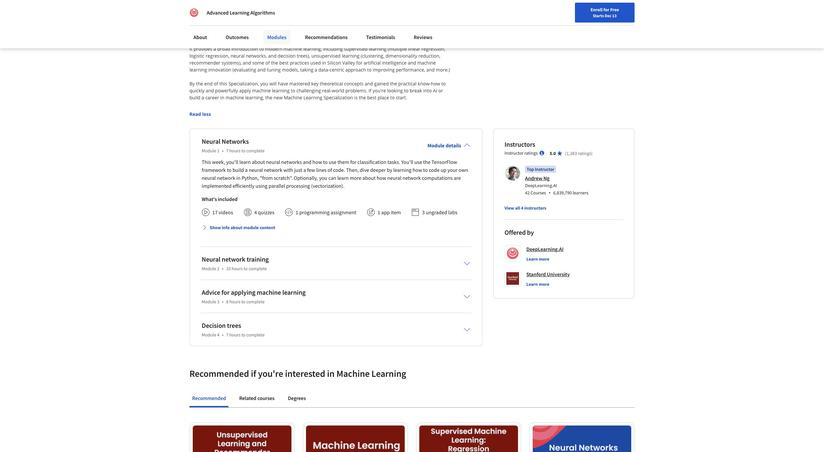 Task type: vqa. For each thing, say whether or not it's contained in the screenshot.
topmost by
yes



Task type: locate. For each thing, give the bounding box(es) containing it.
8
[[226, 299, 229, 305]]

2 learn more button from the top
[[527, 281, 550, 288]]

parallel
[[269, 183, 285, 189]]

tensorflow
[[432, 159, 457, 165]]

1 vertical spatial by
[[527, 228, 534, 237]]

1 vertical spatial 3
[[217, 299, 220, 305]]

how down "you'll"
[[413, 167, 422, 173]]

0 vertical spatial learning
[[230, 9, 250, 16]]

courses
[[531, 190, 546, 196]]

more down stanford university
[[539, 281, 550, 287]]

algorithms
[[251, 9, 275, 16]]

deeplearning.ai
[[525, 183, 557, 189], [527, 246, 564, 252]]

0 horizontal spatial 1
[[217, 148, 220, 154]]

neural up this
[[202, 137, 221, 145]]

2
[[217, 266, 220, 272]]

banner navigation
[[5, 0, 187, 13]]

•
[[222, 148, 224, 154], [549, 189, 551, 196], [222, 266, 224, 272], [222, 299, 224, 305], [222, 332, 224, 338]]

learn more button down deeplearning.ai link
[[527, 256, 550, 262]]

for inside enroll for free starts dec 13
[[604, 7, 610, 13]]

deeplearning.ai link
[[527, 245, 564, 253]]

by right offered at the bottom
[[527, 228, 534, 237]]

network
[[264, 167, 283, 173], [217, 175, 235, 181], [403, 175, 421, 181], [222, 255, 246, 263]]

1 learn more button from the top
[[527, 256, 550, 262]]

neural up "from
[[266, 159, 280, 165]]

network down "you'll"
[[403, 175, 421, 181]]

1 vertical spatial for
[[350, 159, 357, 165]]

module up this
[[202, 148, 216, 154]]

info
[[222, 225, 230, 231]]

more down then,
[[350, 175, 362, 181]]

)
[[592, 150, 593, 156]]

neural inside neural networks module 1 • 7 hours to complete
[[202, 137, 221, 145]]

a right build
[[245, 167, 248, 173]]

about up "from
[[252, 159, 265, 165]]

are
[[454, 175, 461, 181]]

module left the 2
[[202, 266, 216, 272]]

3 left ungraded at the right
[[422, 209, 425, 216]]

if
[[251, 368, 256, 380]]

• left 8
[[222, 299, 224, 305]]

7 inside 'decision trees module 4 • 7 hours to complete'
[[226, 332, 229, 338]]

0 horizontal spatial instructor
[[505, 150, 524, 156]]

1 vertical spatial neural
[[202, 255, 221, 263]]

1 horizontal spatial 1
[[296, 209, 298, 216]]

how down deeper
[[377, 175, 387, 181]]

1 up week,
[[217, 148, 220, 154]]

neural up the 2
[[202, 255, 221, 263]]

by down tasks.
[[387, 167, 393, 173]]

7 for trees
[[226, 332, 229, 338]]

learn
[[240, 159, 251, 165], [338, 175, 349, 181]]

ratings
[[525, 150, 538, 156], [578, 150, 592, 156]]

1 for 1 app item
[[378, 209, 380, 216]]

can
[[329, 175, 337, 181]]

7 for networks
[[226, 148, 229, 154]]

3 left 8
[[217, 299, 220, 305]]

1 horizontal spatial use
[[415, 159, 422, 165]]

1 horizontal spatial learning
[[372, 368, 407, 380]]

hours inside neural networks module 1 • 7 hours to complete
[[230, 148, 241, 154]]

1 left app
[[378, 209, 380, 216]]

learn up stanford
[[527, 256, 538, 262]]

1 horizontal spatial instructor
[[535, 166, 555, 172]]

( 1,383 ratings )
[[566, 150, 593, 156]]

network up implemented at left top
[[217, 175, 235, 181]]

0 horizontal spatial for
[[222, 288, 230, 297]]

testimonials link
[[363, 30, 399, 44]]

neural
[[202, 137, 221, 145], [202, 255, 221, 263]]

learn up build
[[240, 159, 251, 165]]

learners
[[573, 190, 589, 196]]

0 horizontal spatial a
[[245, 167, 248, 173]]

scratch".
[[274, 175, 293, 181]]

7 up you'll
[[226, 148, 229, 154]]

learn more down deeplearning.ai link
[[527, 256, 550, 262]]

reviews
[[414, 34, 433, 40]]

2 neural from the top
[[202, 255, 221, 263]]

instructor down instructors
[[505, 150, 524, 156]]

ratings right 1,383
[[578, 150, 592, 156]]

you
[[319, 175, 328, 181]]

1 learn from the top
[[527, 256, 538, 262]]

more down deeplearning.ai link
[[539, 256, 550, 262]]

assignment
[[331, 209, 357, 216]]

3 ungraded labs
[[422, 209, 458, 216]]

less
[[202, 111, 211, 117]]

0 horizontal spatial learning
[[283, 288, 306, 297]]

1 vertical spatial instructor
[[535, 166, 555, 172]]

about
[[194, 34, 207, 40]]

1 vertical spatial learn
[[527, 281, 538, 287]]

module inside neural network training module 2 • 10 hours to complete
[[202, 266, 216, 272]]

• inside neural networks module 1 • 7 hours to complete
[[222, 148, 224, 154]]

1 7 from the top
[[226, 148, 229, 154]]

learning right machine
[[283, 288, 306, 297]]

hours right 10
[[232, 266, 243, 272]]

in left machine
[[327, 368, 335, 380]]

1 vertical spatial learning
[[283, 288, 306, 297]]

dive
[[360, 167, 369, 173]]

to
[[242, 148, 246, 154], [323, 159, 328, 165], [227, 167, 232, 173], [423, 167, 428, 173], [244, 266, 248, 272], [242, 299, 246, 305], [242, 332, 246, 338]]

efficiently
[[233, 183, 255, 189]]

how
[[313, 159, 322, 165], [413, 167, 422, 173], [377, 175, 387, 181]]

learning down "you'll"
[[394, 167, 412, 173]]

view all 4 instructors button
[[505, 205, 547, 211]]

learn more button
[[527, 256, 550, 262], [527, 281, 550, 288]]

0 vertical spatial neural
[[202, 137, 221, 145]]

2 vertical spatial about
[[231, 225, 243, 231]]

for up 8
[[222, 288, 230, 297]]

neural for neural networks
[[202, 137, 221, 145]]

deeplearning.ai up stanford university link
[[527, 246, 564, 252]]

0 horizontal spatial about
[[231, 225, 243, 231]]

2 horizontal spatial about
[[363, 175, 376, 181]]

deeplearning.ai up courses
[[525, 183, 557, 189]]

2 learn from the top
[[527, 281, 538, 287]]

1 neural from the top
[[202, 137, 221, 145]]

neural up python,
[[249, 167, 263, 173]]

0 vertical spatial about
[[252, 159, 265, 165]]

(
[[566, 150, 567, 156]]

0 horizontal spatial 3
[[217, 299, 220, 305]]

in
[[237, 175, 241, 181], [327, 368, 335, 380]]

0 vertical spatial for
[[604, 7, 610, 13]]

1 horizontal spatial in
[[327, 368, 335, 380]]

2 horizontal spatial for
[[604, 7, 610, 13]]

about inside dropdown button
[[231, 225, 243, 231]]

module
[[428, 142, 445, 149], [202, 148, 216, 154], [202, 266, 216, 272], [202, 299, 216, 305], [202, 332, 216, 338]]

1 vertical spatial learning
[[372, 368, 407, 380]]

2 vertical spatial more
[[539, 281, 550, 287]]

to inside advice for applying machine learning module 3 • 8 hours to complete
[[242, 299, 246, 305]]

0 vertical spatial in
[[237, 175, 241, 181]]

about right info
[[231, 225, 243, 231]]

how up lines
[[313, 159, 322, 165]]

module down decision
[[202, 332, 216, 338]]

2 learn more from the top
[[527, 281, 550, 287]]

about down "dive"
[[363, 175, 376, 181]]

advanced learning algorithms
[[207, 9, 275, 16]]

0 horizontal spatial in
[[237, 175, 241, 181]]

0 vertical spatial learn
[[240, 159, 251, 165]]

1 vertical spatial 7
[[226, 332, 229, 338]]

framework
[[202, 167, 226, 173]]

1 vertical spatial about
[[363, 175, 376, 181]]

using
[[256, 183, 268, 189]]

learn more button down stanford
[[527, 281, 550, 288]]

neural down framework at top left
[[202, 175, 216, 181]]

None search field
[[94, 17, 254, 31]]

hours inside advice for applying machine learning module 3 • 8 hours to complete
[[230, 299, 241, 305]]

a left few
[[304, 167, 306, 173]]

ratings down instructors
[[525, 150, 538, 156]]

0 vertical spatial by
[[387, 167, 393, 173]]

• down decision
[[222, 332, 224, 338]]

1 learn more from the top
[[527, 256, 550, 262]]

neural inside neural network training module 2 • 10 hours to complete
[[202, 255, 221, 263]]

learning
[[230, 9, 250, 16], [372, 368, 407, 380]]

4
[[521, 205, 524, 211], [254, 209, 257, 216], [217, 332, 220, 338]]

0 horizontal spatial learning
[[230, 9, 250, 16]]

starts
[[593, 13, 604, 18]]

for inside advice for applying machine learning module 3 • 8 hours to complete
[[222, 288, 230, 297]]

1 vertical spatial learn more button
[[527, 281, 550, 288]]

2 vertical spatial how
[[377, 175, 387, 181]]

in down build
[[237, 175, 241, 181]]

optionally,
[[294, 175, 318, 181]]

42
[[525, 190, 530, 196]]

• right the 2
[[222, 266, 224, 272]]

recommendation tabs tab list
[[190, 390, 635, 408]]

andrew ng link
[[525, 175, 550, 182]]

4 left the quizzes
[[254, 209, 257, 216]]

learn more down stanford
[[527, 281, 550, 287]]

1 vertical spatial in
[[327, 368, 335, 380]]

to inside neural networks module 1 • 7 hours to complete
[[242, 148, 246, 154]]

0 vertical spatial instructor
[[505, 150, 524, 156]]

• up week,
[[222, 148, 224, 154]]

your
[[448, 167, 458, 173]]

learn down code.
[[338, 175, 349, 181]]

modules link
[[263, 30, 291, 44]]

1 horizontal spatial how
[[377, 175, 387, 181]]

1 left programming
[[296, 209, 298, 216]]

0 vertical spatial learn more button
[[527, 256, 550, 262]]

2 7 from the top
[[226, 332, 229, 338]]

0 vertical spatial learning
[[394, 167, 412, 173]]

0 horizontal spatial 4
[[217, 332, 220, 338]]

for for dec
[[604, 7, 610, 13]]

for up then,
[[350, 159, 357, 165]]

use up 'of'
[[329, 159, 337, 165]]

recommended inside recommended button
[[192, 395, 226, 402]]

enroll for free starts dec 13
[[591, 7, 620, 18]]

2 horizontal spatial 1
[[378, 209, 380, 216]]

instructor
[[505, 150, 524, 156], [535, 166, 555, 172]]

1 vertical spatial how
[[413, 167, 422, 173]]

hours right 8
[[230, 299, 241, 305]]

decision
[[202, 321, 226, 330]]

own
[[459, 167, 469, 173]]

0 horizontal spatial how
[[313, 159, 322, 165]]

applying
[[231, 288, 256, 297]]

1 horizontal spatial 3
[[422, 209, 425, 216]]

advanced
[[207, 9, 229, 16]]

recommended button
[[190, 390, 229, 406]]

in inside this week, you'll learn about neural networks and how to use them for classification tasks.  you'll use the tensorflow framework to build a neural network with just a few lines of code.  then, dive deeper by learning how to code up your own neural network in python, "from scratch".  optionally, you can learn more about how neural network computations are implemented efficiently using parallel processing (vectorization).
[[237, 175, 241, 181]]

1 use from the left
[[329, 159, 337, 165]]

them
[[338, 159, 349, 165]]

network up 10
[[222, 255, 246, 263]]

4 down decision
[[217, 332, 220, 338]]

with
[[284, 167, 293, 173]]

1 horizontal spatial for
[[350, 159, 357, 165]]

1 horizontal spatial learn
[[338, 175, 349, 181]]

0 vertical spatial 7
[[226, 148, 229, 154]]

top
[[527, 166, 534, 172]]

2 horizontal spatial 4
[[521, 205, 524, 211]]

for up dec
[[604, 7, 610, 13]]

learning inside advice for applying machine learning module 3 • 8 hours to complete
[[283, 288, 306, 297]]

(vectorization).
[[311, 183, 345, 189]]

1 horizontal spatial a
[[304, 167, 306, 173]]

hours down trees
[[230, 332, 241, 338]]

advice for applying machine learning module 3 • 8 hours to complete
[[202, 288, 306, 305]]

0 vertical spatial more
[[350, 175, 362, 181]]

show info about module content
[[210, 225, 275, 231]]

0 horizontal spatial by
[[387, 167, 393, 173]]

1 vertical spatial learn more
[[527, 281, 550, 287]]

instructor up ng
[[535, 166, 555, 172]]

use left the
[[415, 159, 422, 165]]

learn down stanford
[[527, 281, 538, 287]]

learning
[[394, 167, 412, 173], [283, 288, 306, 297]]

0 vertical spatial deeplearning.ai
[[525, 183, 557, 189]]

0 vertical spatial learn more
[[527, 256, 550, 262]]

1 inside neural networks module 1 • 7 hours to complete
[[217, 148, 220, 154]]

• right courses
[[549, 189, 551, 196]]

7 inside neural networks module 1 • 7 hours to complete
[[226, 148, 229, 154]]

hours down networks
[[230, 148, 241, 154]]

related courses button
[[237, 390, 277, 406]]

use
[[329, 159, 337, 165], [415, 159, 422, 165]]

• inside top instructor andrew ng deeplearning.ai 42 courses • 6,839,790 learners
[[549, 189, 551, 196]]

0 vertical spatial learn
[[527, 256, 538, 262]]

degrees button
[[285, 390, 309, 406]]

1 vertical spatial recommended
[[192, 395, 226, 402]]

0 horizontal spatial use
[[329, 159, 337, 165]]

reviews link
[[410, 30, 437, 44]]

module down advice
[[202, 299, 216, 305]]

4 right all
[[521, 205, 524, 211]]

0 vertical spatial recommended
[[190, 368, 249, 380]]

network up "from
[[264, 167, 283, 173]]

of
[[328, 167, 332, 173]]

interested
[[285, 368, 325, 380]]

by
[[387, 167, 393, 173], [527, 228, 534, 237]]

7
[[226, 148, 229, 154], [226, 332, 229, 338]]

7 down trees
[[226, 332, 229, 338]]

"from
[[260, 175, 273, 181]]

2 vertical spatial for
[[222, 288, 230, 297]]

1 vertical spatial more
[[539, 256, 550, 262]]

module inside advice for applying machine learning module 3 • 8 hours to complete
[[202, 299, 216, 305]]

17
[[212, 209, 218, 216]]

1 horizontal spatial learning
[[394, 167, 412, 173]]



Task type: describe. For each thing, give the bounding box(es) containing it.
advice
[[202, 288, 220, 297]]

read less
[[190, 111, 211, 117]]

deeper
[[370, 167, 386, 173]]

stanford
[[527, 271, 546, 278]]

recommended for recommended
[[192, 395, 226, 402]]

stanford university
[[527, 271, 570, 278]]

offered
[[505, 228, 526, 237]]

view all 4 instructors
[[505, 205, 547, 211]]

complete inside neural network training module 2 • 10 hours to complete
[[249, 266, 267, 272]]

neural down tasks.
[[388, 175, 402, 181]]

degrees
[[288, 395, 306, 402]]

complete inside 'decision trees module 4 • 7 hours to complete'
[[247, 332, 265, 338]]

stanford university link
[[527, 270, 570, 278]]

by inside this week, you'll learn about neural networks and how to use them for classification tasks.  you'll use the tensorflow framework to build a neural network with just a few lines of code.  then, dive deeper by learning how to code up your own neural network in python, "from scratch".  optionally, you can learn more about how neural network computations are implemented efficiently using parallel processing (vectorization).
[[387, 167, 393, 173]]

complete inside neural networks module 1 • 7 hours to complete
[[247, 148, 265, 154]]

learn more button for deeplearning.ai
[[527, 256, 550, 262]]

implemented
[[202, 183, 232, 189]]

• inside neural network training module 2 • 10 hours to complete
[[222, 266, 224, 272]]

few
[[307, 167, 315, 173]]

ungraded
[[426, 209, 447, 216]]

0 horizontal spatial learn
[[240, 159, 251, 165]]

4 inside 'decision trees module 4 • 7 hours to complete'
[[217, 332, 220, 338]]

item
[[391, 209, 401, 216]]

module left details
[[428, 142, 445, 149]]

up
[[441, 167, 447, 173]]

module
[[244, 225, 259, 231]]

1 programming assignment
[[296, 209, 357, 216]]

what's included
[[202, 196, 238, 202]]

top instructor andrew ng deeplearning.ai 42 courses • 6,839,790 learners
[[525, 166, 589, 196]]

0 vertical spatial 3
[[422, 209, 425, 216]]

lines
[[316, 167, 327, 173]]

deeplearning.ai inside top instructor andrew ng deeplearning.ai 42 courses • 6,839,790 learners
[[525, 183, 557, 189]]

trees
[[227, 321, 241, 330]]

enroll
[[591, 7, 603, 13]]

free
[[611, 7, 620, 13]]

tasks.
[[388, 159, 400, 165]]

3 inside advice for applying machine learning module 3 • 8 hours to complete
[[217, 299, 220, 305]]

1 horizontal spatial about
[[252, 159, 265, 165]]

decision trees module 4 • 7 hours to complete
[[202, 321, 265, 338]]

recommended for recommended if you're interested in machine learning
[[190, 368, 249, 380]]

module inside 'decision trees module 4 • 7 hours to complete'
[[202, 332, 216, 338]]

module details
[[428, 142, 462, 149]]

modules
[[267, 34, 287, 40]]

1 a from the left
[[245, 167, 248, 173]]

to inside neural network training module 2 • 10 hours to complete
[[244, 266, 248, 272]]

this
[[202, 159, 211, 165]]

4 quizzes
[[254, 209, 275, 216]]

networks
[[281, 159, 302, 165]]

read less button
[[190, 111, 211, 118]]

all
[[516, 205, 521, 211]]

learn more button for stanford university
[[527, 281, 550, 288]]

included
[[218, 196, 238, 202]]

10
[[226, 266, 231, 272]]

videos
[[219, 209, 233, 216]]

network inside neural network training module 2 • 10 hours to complete
[[222, 255, 246, 263]]

4 inside button
[[521, 205, 524, 211]]

hours inside neural network training module 2 • 10 hours to complete
[[232, 266, 243, 272]]

2 horizontal spatial how
[[413, 167, 422, 173]]

2 use from the left
[[415, 159, 422, 165]]

• inside 'decision trees module 4 • 7 hours to complete'
[[222, 332, 224, 338]]

neural for neural network training
[[202, 255, 221, 263]]

then,
[[346, 167, 359, 173]]

dec
[[605, 13, 612, 18]]

recommendations
[[305, 34, 348, 40]]

17 videos
[[212, 209, 233, 216]]

computations
[[422, 175, 453, 181]]

outcomes
[[226, 34, 249, 40]]

to inside 'decision trees module 4 • 7 hours to complete'
[[242, 332, 246, 338]]

what's
[[202, 196, 217, 202]]

neural network training module 2 • 10 hours to complete
[[202, 255, 269, 272]]

complete inside advice for applying machine learning module 3 • 8 hours to complete
[[247, 299, 265, 305]]

learn for stanford university
[[527, 281, 538, 287]]

machine
[[337, 368, 370, 380]]

learning inside this week, you'll learn about neural networks and how to use them for classification tasks.  you'll use the tensorflow framework to build a neural network with just a few lines of code.  then, dive deeper by learning how to code up your own neural network in python, "from scratch".  optionally, you can learn more about how neural network computations are implemented efficiently using parallel processing (vectorization).
[[394, 167, 412, 173]]

training
[[247, 255, 269, 263]]

content
[[260, 225, 275, 231]]

1 horizontal spatial 4
[[254, 209, 257, 216]]

2 a from the left
[[304, 167, 306, 173]]

learn more for deeplearning.ai
[[527, 256, 550, 262]]

more for deeplearning.ai
[[539, 256, 550, 262]]

instructors
[[505, 140, 536, 148]]

the
[[423, 159, 431, 165]]

machine
[[257, 288, 281, 297]]

1,383
[[567, 150, 577, 156]]

and
[[303, 159, 312, 165]]

recommendations link
[[301, 30, 352, 44]]

learn more for stanford university
[[527, 281, 550, 287]]

build
[[233, 167, 244, 173]]

view
[[505, 205, 515, 211]]

you'll
[[402, 159, 414, 165]]

module inside neural networks module 1 • 7 hours to complete
[[202, 148, 216, 154]]

instructor inside top instructor andrew ng deeplearning.ai 42 courses • 6,839,790 learners
[[535, 166, 555, 172]]

1 horizontal spatial ratings
[[578, 150, 592, 156]]

ng
[[544, 175, 550, 182]]

app
[[382, 209, 390, 216]]

offered by
[[505, 228, 534, 237]]

1 vertical spatial deeplearning.ai
[[527, 246, 564, 252]]

for inside this week, you'll learn about neural networks and how to use them for classification tasks.  you'll use the tensorflow framework to build a neural network with just a few lines of code.  then, dive deeper by learning how to code up your own neural network in python, "from scratch".  optionally, you can learn more about how neural network computations are implemented efficiently using parallel processing (vectorization).
[[350, 159, 357, 165]]

13
[[613, 13, 617, 18]]

1 vertical spatial learn
[[338, 175, 349, 181]]

hours inside 'decision trees module 4 • 7 hours to complete'
[[230, 332, 241, 338]]

learn for deeplearning.ai
[[527, 256, 538, 262]]

more inside this week, you'll learn about neural networks and how to use them for classification tasks.  you'll use the tensorflow framework to build a neural network with just a few lines of code.  then, dive deeper by learning how to code up your own neural network in python, "from scratch".  optionally, you can learn more about how neural network computations are implemented efficiently using parallel processing (vectorization).
[[350, 175, 362, 181]]

courses
[[258, 395, 275, 402]]

for for learning
[[222, 288, 230, 297]]

0 horizontal spatial ratings
[[525, 150, 538, 156]]

deeplearning.ai image
[[190, 8, 199, 17]]

0 vertical spatial how
[[313, 159, 322, 165]]

andrew ng image
[[506, 166, 521, 181]]

programming
[[300, 209, 330, 216]]

networks
[[222, 137, 249, 145]]

university
[[547, 271, 570, 278]]

details
[[446, 142, 462, 149]]

about link
[[190, 30, 211, 44]]

you'll
[[226, 159, 239, 165]]

6,839,790
[[554, 190, 572, 196]]

• inside advice for applying machine learning module 3 • 8 hours to complete
[[222, 299, 224, 305]]

just
[[294, 167, 303, 173]]

outcomes link
[[222, 30, 253, 44]]

more for stanford university
[[539, 281, 550, 287]]

related courses
[[239, 395, 275, 402]]

this week, you'll learn about neural networks and how to use them for classification tasks.  you'll use the tensorflow framework to build a neural network with just a few lines of code.  then, dive deeper by learning how to code up your own neural network in python, "from scratch".  optionally, you can learn more about how neural network computations are implemented efficiently using parallel processing (vectorization).
[[202, 159, 469, 189]]

1 app item
[[378, 209, 401, 216]]

1 horizontal spatial by
[[527, 228, 534, 237]]

1 for 1 programming assignment
[[296, 209, 298, 216]]



